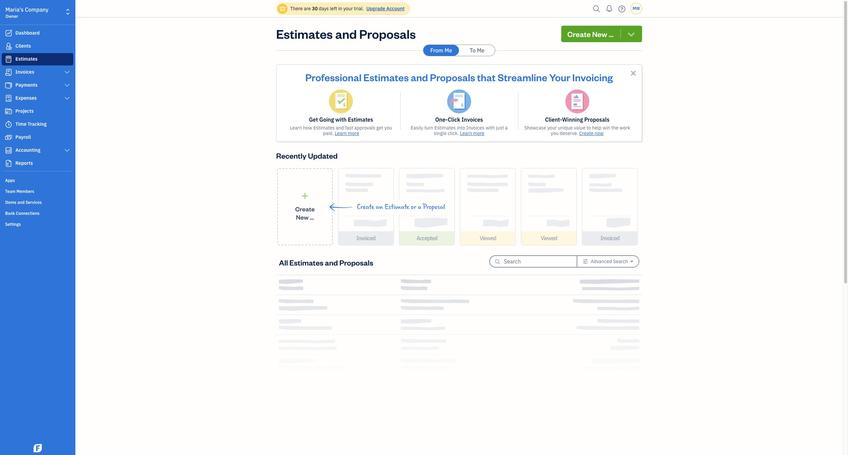 Task type: vqa. For each thing, say whether or not it's contained in the screenshot.
service
no



Task type: locate. For each thing, give the bounding box(es) containing it.
0 horizontal spatial me
[[445, 47, 452, 54]]

estimate
[[385, 203, 410, 211]]

1 chevron large down image from the top
[[64, 83, 70, 88]]

payment image
[[4, 82, 13, 89]]

there are 30 days left in your trial. upgrade account
[[290, 5, 405, 12]]

1 vertical spatial with
[[486, 125, 495, 131]]

new down the search icon
[[592, 29, 608, 39]]

2 vertical spatial chevron large down image
[[64, 148, 70, 153]]

more for with
[[348, 130, 359, 136]]

1 vertical spatial new
[[296, 213, 309, 221]]

me right to
[[477, 47, 485, 54]]

streamline
[[498, 71, 548, 84]]

create
[[568, 29, 591, 39], [580, 130, 594, 136], [357, 203, 374, 211], [295, 205, 315, 213]]

learn more
[[335, 130, 359, 136], [460, 130, 485, 136]]

create new … button for create an estimate or a proposal
[[277, 168, 333, 245]]

learn right paid.
[[335, 130, 347, 136]]

1 horizontal spatial …
[[609, 29, 614, 39]]

unique
[[558, 125, 573, 131]]

click
[[448, 116, 461, 123]]

1 horizontal spatial with
[[486, 125, 495, 131]]

are
[[304, 5, 311, 12]]

get
[[377, 125, 383, 131]]

you inside showcase your unique value to help win the work you deserve.
[[551, 130, 559, 136]]

a
[[505, 125, 508, 131], [418, 203, 422, 211]]

you down client-
[[551, 130, 559, 136]]

chevron large down image inside 'expenses' link
[[64, 96, 70, 101]]

left
[[330, 5, 337, 12]]

new
[[592, 29, 608, 39], [296, 213, 309, 221]]

1 vertical spatial invoices
[[462, 116, 483, 123]]

turn
[[425, 125, 433, 131]]

to
[[470, 47, 476, 54]]

me right from
[[445, 47, 452, 54]]

viewed
[[480, 235, 496, 242], [541, 235, 557, 242]]

me for from me
[[445, 47, 452, 54]]

1 vertical spatial chevron large down image
[[64, 96, 70, 101]]

advanced search button
[[577, 256, 639, 267]]

invoices inside "invoices" link
[[15, 69, 34, 75]]

1 horizontal spatial learn
[[335, 130, 347, 136]]

get going with estimates image
[[329, 89, 353, 113]]

0 horizontal spatial …
[[310, 213, 314, 221]]

your down client-
[[548, 125, 557, 131]]

0 horizontal spatial more
[[348, 130, 359, 136]]

account
[[387, 5, 405, 12]]

dashboard link
[[2, 27, 73, 39]]

1 horizontal spatial invoiced
[[601, 235, 620, 242]]

0 horizontal spatial learn more
[[335, 130, 359, 136]]

approvals
[[354, 125, 375, 131]]

services
[[26, 200, 42, 205]]

bank connections link
[[2, 208, 73, 218]]

crown image
[[279, 5, 286, 12]]

1 horizontal spatial create new … button
[[561, 26, 642, 42]]

1 invoiced from the left
[[357, 235, 376, 242]]

1 horizontal spatial learn more
[[460, 130, 485, 136]]

create new … down the search icon
[[568, 29, 614, 39]]

learn more down get going with estimates at left top
[[335, 130, 359, 136]]

an
[[376, 203, 383, 211]]

fast
[[345, 125, 353, 131]]

0 vertical spatial create new … button
[[561, 26, 642, 42]]

2 viewed from the left
[[541, 235, 557, 242]]

chevron large down image inside payments link
[[64, 83, 70, 88]]

get
[[309, 116, 318, 123]]

search image
[[591, 4, 602, 14]]

1 horizontal spatial new
[[592, 29, 608, 39]]

learn more for invoices
[[460, 130, 485, 136]]

1 horizontal spatial you
[[551, 130, 559, 136]]

invoices up into
[[462, 116, 483, 123]]

more right into
[[473, 130, 485, 136]]

1 vertical spatial create new … button
[[277, 168, 333, 245]]

with up learn how estimates and fast approvals get you paid.
[[335, 116, 347, 123]]

estimate image
[[4, 56, 13, 63]]

more down get going with estimates at left top
[[348, 130, 359, 136]]

company
[[25, 6, 48, 13]]

0 vertical spatial invoices
[[15, 69, 34, 75]]

a right just
[[505, 125, 508, 131]]

0 horizontal spatial create new … button
[[277, 168, 333, 245]]

with
[[335, 116, 347, 123], [486, 125, 495, 131]]

chart image
[[4, 147, 13, 154]]

settings link
[[2, 219, 73, 229]]

learn left how
[[290, 125, 302, 131]]

items and services
[[5, 200, 42, 205]]

0 vertical spatial a
[[505, 125, 508, 131]]

0 horizontal spatial you
[[385, 125, 392, 131]]

2 me from the left
[[477, 47, 485, 54]]

chevron large down image for expenses
[[64, 96, 70, 101]]

you
[[385, 125, 392, 131], [551, 130, 559, 136]]

1 vertical spatial a
[[418, 203, 422, 211]]

advanced
[[591, 258, 612, 265]]

value
[[574, 125, 586, 131]]

client-winning proposals image
[[566, 89, 590, 113]]

2 horizontal spatial learn
[[460, 130, 472, 136]]

all estimates and proposals
[[279, 258, 373, 267]]

2 vertical spatial invoices
[[467, 125, 485, 131]]

to me
[[470, 47, 485, 54]]

1 learn more from the left
[[335, 130, 359, 136]]

one-
[[435, 116, 448, 123]]

new inside create new …
[[296, 213, 309, 221]]

just
[[496, 125, 504, 131]]

more for invoices
[[473, 130, 485, 136]]

you right get
[[385, 125, 392, 131]]

winning
[[562, 116, 583, 123]]

learn how estimates and fast approvals get you paid.
[[290, 125, 392, 136]]

chevron large down image
[[64, 83, 70, 88], [64, 96, 70, 101], [64, 148, 70, 153]]

0 horizontal spatial your
[[343, 5, 353, 12]]

0 vertical spatial with
[[335, 116, 347, 123]]

0 horizontal spatial with
[[335, 116, 347, 123]]

0 horizontal spatial invoiced
[[357, 235, 376, 242]]

me
[[445, 47, 452, 54], [477, 47, 485, 54]]

there
[[290, 5, 303, 12]]

professional
[[306, 71, 362, 84]]

paid.
[[323, 130, 334, 136]]

time tracking
[[15, 121, 47, 127]]

1 horizontal spatial me
[[477, 47, 485, 54]]

chevron large down image for payments
[[64, 83, 70, 88]]

upgrade account link
[[365, 5, 405, 12]]

chevron large down image inside accounting link
[[64, 148, 70, 153]]

and inside the items and services link
[[17, 200, 25, 205]]

estimates
[[276, 26, 333, 42], [15, 56, 38, 62], [364, 71, 409, 84], [348, 116, 373, 123], [313, 125, 335, 131], [435, 125, 456, 131], [290, 258, 324, 267]]

0 horizontal spatial new
[[296, 213, 309, 221]]

chevrondown image
[[627, 29, 636, 39]]

accounting link
[[2, 144, 73, 157]]

1 more from the left
[[348, 130, 359, 136]]

learn more right the click.
[[460, 130, 485, 136]]

0 vertical spatial …
[[609, 29, 614, 39]]

one-click invoices
[[435, 116, 483, 123]]

close image
[[630, 69, 638, 77]]

2 more from the left
[[473, 130, 485, 136]]

0 horizontal spatial create new …
[[295, 205, 315, 221]]

easily turn estimates into invoices with just a single click.
[[411, 125, 508, 136]]

now
[[595, 130, 604, 136]]

projects
[[15, 108, 34, 114]]

with left just
[[486, 125, 495, 131]]

1 vertical spatial your
[[548, 125, 557, 131]]

and
[[335, 26, 357, 42], [411, 71, 428, 84], [336, 125, 344, 131], [17, 200, 25, 205], [325, 258, 338, 267]]

with inside the easily turn estimates into invoices with just a single click.
[[486, 125, 495, 131]]

3 chevron large down image from the top
[[64, 148, 70, 153]]

1 horizontal spatial more
[[473, 130, 485, 136]]

team members link
[[2, 186, 73, 196]]

1 horizontal spatial your
[[548, 125, 557, 131]]

create new … button
[[561, 26, 642, 42], [277, 168, 333, 245]]

invoice image
[[4, 69, 13, 76]]

dashboard image
[[4, 30, 13, 37]]

go to help image
[[617, 4, 628, 14]]

invoices up payments
[[15, 69, 34, 75]]

1 horizontal spatial a
[[505, 125, 508, 131]]

create new … down 'plus' image
[[295, 205, 315, 221]]

1 vertical spatial …
[[310, 213, 314, 221]]

from me link
[[424, 45, 459, 56]]

items and services link
[[2, 197, 73, 207]]

report image
[[4, 160, 13, 167]]

2 chevron large down image from the top
[[64, 96, 70, 101]]

money image
[[4, 134, 13, 141]]

updated
[[308, 151, 338, 160]]

invoiced
[[357, 235, 376, 242], [601, 235, 620, 242]]

0 horizontal spatial viewed
[[480, 235, 496, 242]]

reports link
[[2, 157, 73, 170]]

…
[[609, 29, 614, 39], [310, 213, 314, 221]]

1 me from the left
[[445, 47, 452, 54]]

mw
[[633, 6, 640, 11]]

a right or at top left
[[418, 203, 422, 211]]

1 horizontal spatial create new …
[[568, 29, 614, 39]]

0 vertical spatial chevron large down image
[[64, 83, 70, 88]]

main element
[[0, 0, 93, 455]]

recently
[[276, 151, 307, 160]]

invoices right into
[[467, 125, 485, 131]]

accounting
[[15, 147, 40, 153]]

learn right the click.
[[460, 130, 472, 136]]

new down 'plus' image
[[296, 213, 309, 221]]

client-winning proposals
[[545, 116, 610, 123]]

payments link
[[2, 79, 73, 92]]

more
[[348, 130, 359, 136], [473, 130, 485, 136]]

clients
[[15, 43, 31, 49]]

1 horizontal spatial viewed
[[541, 235, 557, 242]]

0 horizontal spatial learn
[[290, 125, 302, 131]]

your right in
[[343, 5, 353, 12]]

work
[[620, 125, 630, 131]]

2 learn more from the left
[[460, 130, 485, 136]]



Task type: describe. For each thing, give the bounding box(es) containing it.
learn for one-click invoices
[[460, 130, 472, 136]]

one-click invoices image
[[447, 89, 471, 113]]

time
[[15, 121, 26, 127]]

create new … button for estimates and proposals
[[561, 26, 642, 42]]

0 vertical spatial your
[[343, 5, 353, 12]]

chevron large down image for accounting
[[64, 148, 70, 153]]

create an estimate or a proposal
[[357, 203, 445, 211]]

invoices inside the easily turn estimates into invoices with just a single click.
[[467, 125, 485, 131]]

maria's
[[5, 6, 24, 13]]

1 vertical spatial create new …
[[295, 205, 315, 221]]

win
[[603, 125, 611, 131]]

Search text field
[[504, 256, 566, 267]]

your inside showcase your unique value to help win the work you deserve.
[[548, 125, 557, 131]]

into
[[457, 125, 465, 131]]

showcase
[[525, 125, 546, 131]]

team
[[5, 189, 16, 194]]

create now
[[580, 130, 604, 136]]

invoices link
[[2, 66, 73, 79]]

mw button
[[631, 3, 642, 14]]

connections
[[16, 211, 40, 216]]

30
[[312, 5, 318, 12]]

freshbooks image
[[32, 444, 43, 453]]

settings image
[[583, 259, 588, 264]]

chevron large down image
[[64, 70, 70, 75]]

get going with estimates
[[309, 116, 373, 123]]

single
[[434, 130, 447, 136]]

clients link
[[2, 40, 73, 52]]

from me
[[430, 47, 452, 54]]

items
[[5, 200, 16, 205]]

tracking
[[28, 121, 47, 127]]

project image
[[4, 108, 13, 115]]

client image
[[4, 43, 13, 50]]

upgrade
[[367, 5, 385, 12]]

members
[[16, 189, 34, 194]]

to
[[587, 125, 591, 131]]

0 horizontal spatial a
[[418, 203, 422, 211]]

search
[[613, 258, 628, 265]]

me for to me
[[477, 47, 485, 54]]

payments
[[15, 82, 38, 88]]

invoicing
[[573, 71, 613, 84]]

going
[[319, 116, 334, 123]]

maria's company owner
[[5, 6, 48, 19]]

and inside learn how estimates and fast approvals get you paid.
[[336, 125, 344, 131]]

click.
[[448, 130, 459, 136]]

owner
[[5, 14, 18, 19]]

reports
[[15, 160, 33, 166]]

plus image
[[301, 192, 309, 199]]

0 vertical spatial create new …
[[568, 29, 614, 39]]

accepted
[[417, 235, 438, 242]]

bank
[[5, 211, 15, 216]]

projects link
[[2, 105, 73, 118]]

estimates and proposals
[[276, 26, 416, 42]]

proposal
[[423, 203, 445, 211]]

2 invoiced from the left
[[601, 235, 620, 242]]

recently updated
[[276, 151, 338, 160]]

help
[[592, 125, 602, 131]]

a inside the easily turn estimates into invoices with just a single click.
[[505, 125, 508, 131]]

settings
[[5, 222, 21, 227]]

in
[[338, 5, 342, 12]]

expense image
[[4, 95, 13, 102]]

expenses link
[[2, 92, 73, 105]]

or
[[411, 203, 416, 211]]

estimates link
[[2, 53, 73, 65]]

days
[[319, 5, 329, 12]]

apps link
[[2, 175, 73, 185]]

trial.
[[354, 5, 364, 12]]

that
[[477, 71, 496, 84]]

the
[[612, 125, 619, 131]]

bank connections
[[5, 211, 40, 216]]

notifications image
[[604, 2, 615, 15]]

… inside create new …
[[310, 213, 314, 221]]

all
[[279, 258, 288, 267]]

how
[[303, 125, 312, 131]]

to me link
[[460, 45, 495, 56]]

you inside learn how estimates and fast approvals get you paid.
[[385, 125, 392, 131]]

timer image
[[4, 121, 13, 128]]

deserve.
[[560, 130, 578, 136]]

showcase your unique value to help win the work you deserve.
[[525, 125, 630, 136]]

advanced search
[[591, 258, 628, 265]]

your
[[550, 71, 571, 84]]

team members
[[5, 189, 34, 194]]

apps
[[5, 178, 15, 183]]

estimates inside learn how estimates and fast approvals get you paid.
[[313, 125, 335, 131]]

1 viewed from the left
[[480, 235, 496, 242]]

estimates inside the easily turn estimates into invoices with just a single click.
[[435, 125, 456, 131]]

payroll link
[[2, 131, 73, 144]]

time tracking link
[[2, 118, 73, 131]]

from
[[430, 47, 443, 54]]

caretdown image
[[631, 259, 634, 264]]

professional estimates and proposals that streamline your invoicing
[[306, 71, 613, 84]]

expenses
[[15, 95, 37, 101]]

estimates inside 'link'
[[15, 56, 38, 62]]

learn for get going with estimates
[[335, 130, 347, 136]]

0 vertical spatial new
[[592, 29, 608, 39]]

learn inside learn how estimates and fast approvals get you paid.
[[290, 125, 302, 131]]

learn more for with
[[335, 130, 359, 136]]

easily
[[411, 125, 423, 131]]



